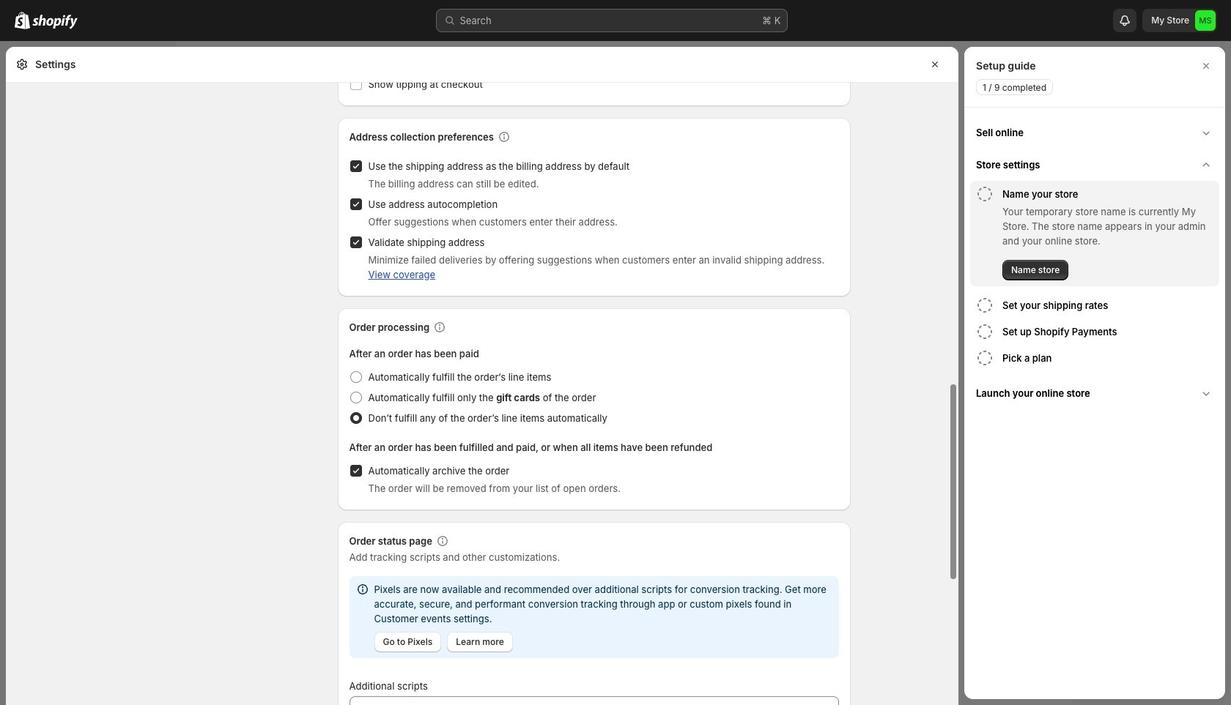 Task type: locate. For each thing, give the bounding box(es) containing it.
mark set up shopify payments as done image
[[976, 323, 994, 341]]

shopify image
[[15, 12, 30, 29], [32, 15, 78, 29]]

None text field
[[349, 697, 839, 706]]

dialog
[[964, 47, 1225, 700]]

my store image
[[1195, 10, 1216, 31]]

status
[[349, 577, 839, 659]]

0 horizontal spatial shopify image
[[15, 12, 30, 29]]

settings dialog
[[6, 8, 959, 706]]

mark set your shipping rates as done image
[[976, 297, 994, 314]]

mark pick a plan as done image
[[976, 350, 994, 367]]



Task type: describe. For each thing, give the bounding box(es) containing it.
mark name your store as done image
[[976, 185, 994, 203]]

status inside settings dialog
[[349, 577, 839, 659]]

none text field inside settings dialog
[[349, 697, 839, 706]]

1 horizontal spatial shopify image
[[32, 15, 78, 29]]



Task type: vqa. For each thing, say whether or not it's contained in the screenshot.
The Shopify image
yes



